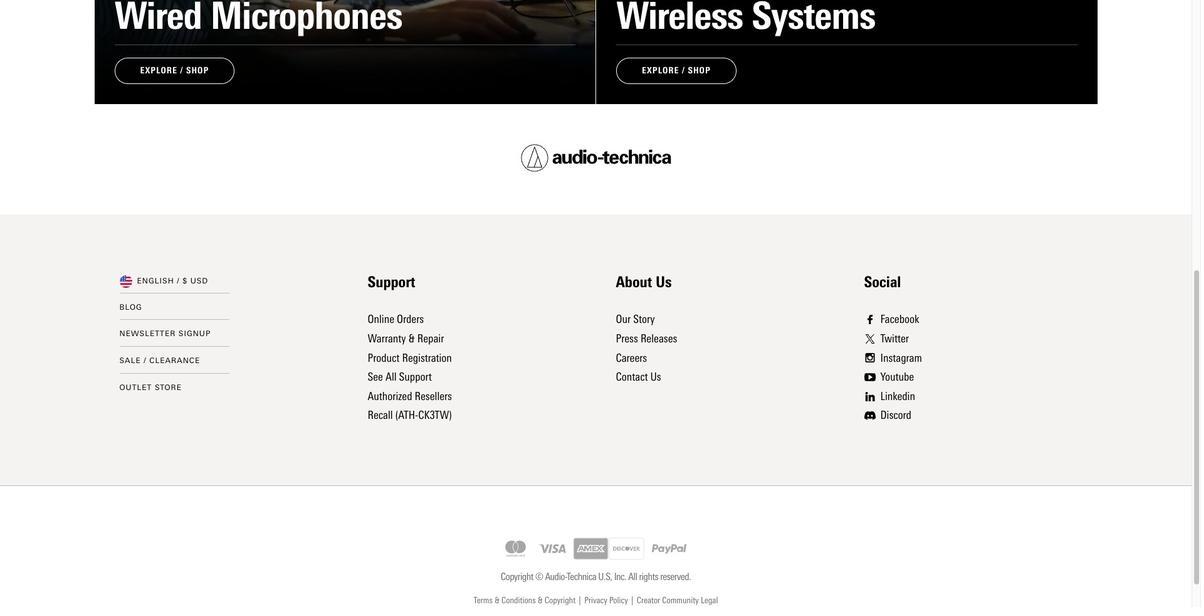 Task type: vqa. For each thing, say whether or not it's contained in the screenshot.
Twitter
yes



Task type: describe. For each thing, give the bounding box(es) containing it.
policy
[[610, 595, 628, 606]]

newsletter
[[119, 330, 176, 338]]

about us
[[616, 273, 672, 291]]

orders
[[397, 313, 424, 326]]

shop for explore / shop button associated with 2nd explore / shop link from the left
[[688, 65, 711, 76]]

legal
[[701, 595, 718, 606]]

english  / $ usd link
[[137, 275, 208, 288]]

terms & conditions & copyright link
[[474, 594, 576, 607]]

sale / clearance
[[119, 356, 200, 365]]

youtube link
[[865, 368, 923, 387]]

facebook link
[[865, 310, 923, 329]]

audio-
[[545, 571, 567, 583]]

paypal image
[[645, 533, 695, 564]]

1 explore / shop link from the left
[[94, 0, 596, 104]]

instagram link
[[865, 348, 923, 368]]

releases
[[641, 332, 678, 346]]

explore / shop button for second explore / shop link from the right
[[114, 58, 235, 84]]

linkedin link
[[865, 387, 923, 406]]

see all support link
[[368, 370, 432, 384]]

inc.
[[615, 571, 627, 583]]

rights
[[640, 571, 659, 583]]

sale
[[119, 356, 141, 365]]

privacy
[[585, 595, 608, 606]]

©
[[536, 571, 543, 583]]

online orders link
[[368, 313, 424, 326]]

us inside our story press releases careers contact us
[[651, 370, 662, 384]]

warranty & repair link
[[368, 332, 444, 346]]

press releases link
[[616, 332, 678, 346]]

explore / shop for second explore / shop link from the right explore / shop button
[[140, 65, 209, 76]]

warranty
[[368, 332, 406, 346]]

$
[[183, 277, 188, 286]]

discord
[[881, 409, 912, 422]]

community
[[663, 595, 699, 606]]

repair
[[418, 332, 444, 346]]

mastercard image
[[498, 538, 534, 560]]

2 explore / shop link from the left
[[597, 0, 1098, 104]]

online
[[368, 313, 395, 326]]

facebook
[[881, 313, 920, 326]]

twitter image
[[865, 334, 876, 344]]

careers
[[616, 351, 647, 365]]

see
[[368, 370, 383, 384]]

store
[[155, 383, 182, 392]]

(ath-
[[396, 409, 419, 422]]

support inside online orders warranty & repair product registration see all support authorized resellers recall (ath-ck3tw)
[[399, 370, 432, 384]]

linkedin icon image
[[865, 392, 876, 401]]

privacy policy
[[585, 595, 628, 606]]

terms & conditions & copyright
[[474, 595, 576, 606]]

sale / clearance link
[[119, 356, 200, 365]]

authorized
[[368, 389, 412, 403]]

explore for second explore / shop link from the right explore / shop button
[[140, 65, 178, 76]]

online orders warranty & repair product registration see all support authorized resellers recall (ath-ck3tw)
[[368, 313, 452, 422]]

signup
[[179, 330, 211, 338]]

youtube image
[[865, 373, 876, 382]]

our
[[616, 313, 631, 326]]

authorized resellers link
[[368, 389, 452, 403]]

creator community legal
[[637, 595, 718, 606]]

woman at desk with at2020usb+ microphone image
[[94, 0, 596, 104]]

about us heading
[[616, 273, 672, 291]]

1 horizontal spatial all
[[629, 571, 638, 583]]

our story link
[[616, 313, 655, 326]]

english
[[137, 277, 174, 286]]

our story press releases careers contact us
[[616, 313, 678, 384]]

shop for second explore / shop link from the right explore / shop button
[[186, 65, 209, 76]]

terms
[[474, 595, 493, 606]]

u.s,
[[599, 571, 613, 583]]

registration
[[402, 351, 452, 365]]

creator community legal link
[[637, 594, 718, 607]]

blog
[[119, 303, 142, 312]]

outlet
[[119, 383, 152, 392]]

product
[[368, 351, 400, 365]]

instagram image
[[865, 353, 876, 363]]

discord image
[[865, 411, 876, 420]]

support heading
[[368, 273, 416, 291]]

explore / shop for explore / shop button associated with 2nd explore / shop link from the left
[[642, 65, 711, 76]]



Task type: locate. For each thing, give the bounding box(es) containing it.
american express image
[[573, 538, 609, 560]]

1 vertical spatial us
[[651, 370, 662, 384]]

0 horizontal spatial explore / shop link
[[94, 0, 596, 104]]

0 vertical spatial all
[[386, 370, 397, 384]]

us right contact in the right bottom of the page
[[651, 370, 662, 384]]

reserved.
[[661, 571, 691, 583]]

ck3tw)
[[419, 409, 452, 422]]

youtube
[[881, 370, 915, 384]]

explore / shop link
[[94, 0, 596, 104], [597, 0, 1098, 104]]

store logo image
[[521, 144, 671, 172]]

conditions
[[502, 595, 536, 606]]

newsletter signup link
[[119, 330, 211, 338]]

privacy policy link
[[585, 594, 628, 607]]

0 horizontal spatial &
[[409, 332, 415, 346]]

all
[[386, 370, 397, 384], [629, 571, 638, 583]]

support up online orders link
[[368, 273, 416, 291]]

explore
[[140, 65, 178, 76], [642, 65, 680, 76]]

1 horizontal spatial copyright
[[545, 595, 576, 606]]

twitter link
[[865, 329, 923, 348]]

all inside online orders warranty & repair product registration see all support authorized resellers recall (ath-ck3tw)
[[386, 370, 397, 384]]

outlet store
[[119, 383, 182, 392]]

copyright down audio-
[[545, 595, 576, 606]]

about
[[616, 273, 652, 291]]

1 shop from the left
[[186, 65, 209, 76]]

all right see
[[386, 370, 397, 384]]

careers link
[[616, 351, 647, 365]]

2 shop from the left
[[688, 65, 711, 76]]

english  / $ usd
[[137, 277, 208, 286]]

resellers
[[415, 389, 452, 403]]

0 horizontal spatial copyright
[[501, 571, 534, 583]]

1 explore from the left
[[140, 65, 178, 76]]

contact us link
[[616, 370, 662, 384]]

copyright
[[501, 571, 534, 583], [545, 595, 576, 606]]

1 explore / shop button from the left
[[114, 58, 235, 84]]

newsletter signup
[[119, 330, 211, 338]]

& right conditions at the left bottom of the page
[[538, 595, 543, 606]]

explore / shop button for 2nd explore / shop link from the left
[[617, 58, 737, 84]]

/ inside english  / $ usd link
[[177, 277, 180, 286]]

1 horizontal spatial explore / shop
[[642, 65, 711, 76]]

1 horizontal spatial explore / shop link
[[597, 0, 1098, 104]]

& inside online orders warranty & repair product registration see all support authorized resellers recall (ath-ck3tw)
[[409, 332, 415, 346]]

instagram
[[881, 351, 923, 365]]

outlet store link
[[119, 383, 182, 392]]

& right terms
[[495, 595, 500, 606]]

discover image
[[609, 538, 645, 560]]

recall (ath-ck3tw) link
[[368, 409, 452, 422]]

& for conditions
[[538, 595, 543, 606]]

1 vertical spatial all
[[629, 571, 638, 583]]

recall
[[368, 409, 393, 422]]

0 vertical spatial us
[[656, 273, 672, 291]]

2 explore from the left
[[642, 65, 680, 76]]

explore / shop
[[140, 65, 209, 76], [642, 65, 711, 76]]

/ for second explore / shop link from the right explore / shop button
[[180, 65, 183, 76]]

us
[[656, 273, 672, 291], [651, 370, 662, 384]]

explore for explore / shop button associated with 2nd explore / shop link from the left
[[642, 65, 680, 76]]

discord link
[[865, 406, 923, 425]]

1 horizontal spatial shop
[[688, 65, 711, 76]]

creator
[[637, 595, 661, 606]]

&
[[409, 332, 415, 346], [495, 595, 500, 606], [538, 595, 543, 606]]

& left repair
[[409, 332, 415, 346]]

visa image
[[534, 536, 573, 561]]

/ for english  / $ usd link
[[177, 277, 180, 286]]

1 explore / shop from the left
[[140, 65, 209, 76]]

1 horizontal spatial &
[[495, 595, 500, 606]]

1 vertical spatial support
[[399, 370, 432, 384]]

explore / shop button
[[114, 58, 235, 84], [617, 58, 737, 84]]

twitter
[[881, 332, 910, 346]]

0 vertical spatial copyright
[[501, 571, 534, 583]]

technica
[[567, 571, 597, 583]]

copyright left ©
[[501, 571, 534, 583]]

all right inc.
[[629, 571, 638, 583]]

clearance
[[149, 356, 200, 365]]

0 vertical spatial support
[[368, 273, 416, 291]]

1 vertical spatial copyright
[[545, 595, 576, 606]]

2 explore / shop from the left
[[642, 65, 711, 76]]

blog link
[[119, 303, 142, 312]]

social
[[865, 273, 902, 291]]

0 horizontal spatial shop
[[186, 65, 209, 76]]

1 horizontal spatial explore
[[642, 65, 680, 76]]

wireless microphone systems image
[[597, 0, 1098, 104]]

story
[[634, 313, 655, 326]]

0 horizontal spatial explore / shop
[[140, 65, 209, 76]]

/ for the sale / clearance link at the left
[[144, 356, 147, 365]]

0 horizontal spatial all
[[386, 370, 397, 384]]

facebook icon image
[[865, 315, 876, 324]]

support
[[368, 273, 416, 291], [399, 370, 432, 384]]

2 horizontal spatial &
[[538, 595, 543, 606]]

& for warranty
[[409, 332, 415, 346]]

usd
[[190, 277, 208, 286]]

shop
[[186, 65, 209, 76], [688, 65, 711, 76]]

2 explore / shop button from the left
[[617, 58, 737, 84]]

copyright © audio-technica u.s, inc. all rights reserved.
[[501, 571, 691, 583]]

/
[[180, 65, 183, 76], [683, 65, 686, 76], [177, 277, 180, 286], [144, 356, 147, 365]]

/ for explore / shop button associated with 2nd explore / shop link from the left
[[683, 65, 686, 76]]

1 horizontal spatial explore / shop button
[[617, 58, 737, 84]]

0 horizontal spatial explore / shop button
[[114, 58, 235, 84]]

linkedin
[[881, 389, 916, 403]]

press
[[616, 332, 638, 346]]

product registration link
[[368, 351, 452, 365]]

contact
[[616, 370, 648, 384]]

support up authorized resellers link
[[399, 370, 432, 384]]

us right about
[[656, 273, 672, 291]]

0 horizontal spatial explore
[[140, 65, 178, 76]]



